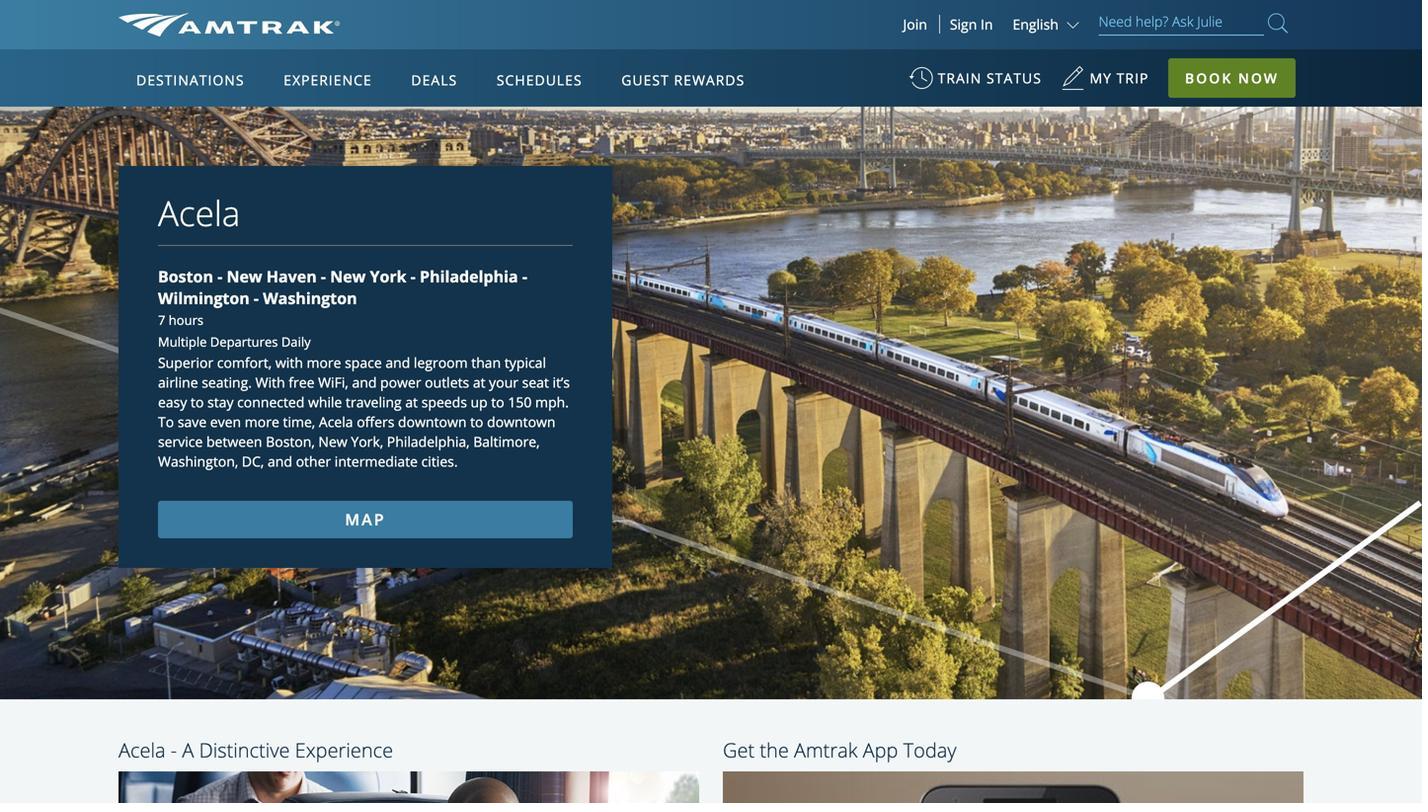 Task type: vqa. For each thing, say whether or not it's contained in the screenshot.
the Experience to the bottom
yes



Task type: describe. For each thing, give the bounding box(es) containing it.
sign in
[[950, 15, 993, 34]]

sign in button
[[950, 15, 993, 34]]

app
[[863, 736, 898, 764]]

legroom
[[414, 353, 468, 372]]

boston,
[[266, 432, 315, 451]]

Please enter your search item search field
[[1099, 10, 1264, 36]]

cities.
[[421, 452, 458, 471]]

save
[[178, 412, 207, 431]]

boston
[[158, 266, 213, 287]]

schedules link
[[489, 49, 590, 107]]

acela for acela - a distinctive experience
[[119, 736, 166, 764]]

in
[[981, 15, 993, 34]]

schedules
[[497, 71, 582, 89]]

0 horizontal spatial at
[[405, 393, 418, 411]]

haven
[[266, 266, 317, 287]]

mph.
[[535, 393, 569, 411]]

1 downtown from the left
[[398, 412, 467, 431]]

power
[[380, 373, 421, 392]]

superior
[[158, 353, 213, 372]]

distinctive
[[199, 736, 290, 764]]

philadelphia,
[[387, 432, 470, 451]]

train
[[938, 69, 982, 87]]

other
[[296, 452, 331, 471]]

deals
[[411, 71, 458, 89]]

between
[[206, 432, 262, 451]]

acela - a distinctive experience
[[119, 736, 393, 764]]

offers
[[357, 412, 395, 431]]

seating.
[[202, 373, 252, 392]]

get the amtrak app today
[[723, 736, 957, 764]]

hours
[[169, 311, 204, 329]]

airline
[[158, 373, 198, 392]]

destinations
[[136, 71, 244, 89]]

150
[[508, 393, 532, 411]]

english button
[[1013, 15, 1084, 34]]

outlets
[[425, 373, 469, 392]]

speeds
[[421, 393, 467, 411]]

up
[[471, 393, 488, 411]]

baltimore,
[[473, 432, 540, 451]]

seat
[[522, 373, 549, 392]]

acela for acela
[[158, 189, 240, 237]]

my trip button
[[1061, 59, 1149, 108]]

1 horizontal spatial more
[[307, 353, 341, 372]]

time,
[[283, 412, 315, 431]]

washington
[[263, 287, 357, 309]]

train status link
[[909, 59, 1042, 108]]

1 vertical spatial and
[[352, 373, 377, 392]]

your
[[489, 373, 519, 392]]

departures
[[210, 333, 278, 351]]

washington,
[[158, 452, 238, 471]]

0 horizontal spatial more
[[245, 412, 279, 431]]

experience inside popup button
[[284, 71, 372, 89]]

2 downtown from the left
[[487, 412, 556, 431]]

0 vertical spatial and
[[386, 353, 410, 372]]

intermediate
[[335, 452, 418, 471]]

connected
[[237, 393, 305, 411]]

my trip
[[1090, 69, 1149, 87]]

amtrak
[[794, 736, 858, 764]]

daily
[[281, 333, 311, 351]]

banner containing join
[[0, 0, 1422, 456]]

with
[[255, 373, 285, 392]]

wilmington
[[158, 287, 250, 309]]

than
[[471, 353, 501, 372]]

to
[[158, 412, 174, 431]]

boston new haven new york philadelphia wilmington washington 7 hours multiple departures daily superior comfort, with more space and legroom than typical airline seating.   with free wifi, and power outlets at your seat it's easy to  stay connected while traveling at speeds up to 150 mph. to save even more time, acela offers downtown to downtown service between boston, new york, philadelphia, baltimore, washington, dc, and other intermediate cities.
[[158, 266, 570, 471]]

2 vertical spatial and
[[268, 452, 292, 471]]

train status
[[938, 69, 1042, 87]]

today
[[903, 736, 957, 764]]

multiple
[[158, 333, 207, 351]]

my
[[1090, 69, 1112, 87]]

it's
[[553, 373, 570, 392]]

deals button
[[403, 52, 465, 108]]

regions map image
[[192, 165, 666, 441]]

0 vertical spatial at
[[473, 373, 486, 392]]



Task type: locate. For each thing, give the bounding box(es) containing it.
acela inside boston new haven new york philadelphia wilmington washington 7 hours multiple departures daily superior comfort, with more space and legroom than typical airline seating.   with free wifi, and power outlets at your seat it's easy to  stay connected while traveling at speeds up to 150 mph. to save even more time, acela offers downtown to downtown service between boston, new york, philadelphia, baltimore, washington, dc, and other intermediate cities.
[[319, 412, 353, 431]]

book now
[[1185, 69, 1279, 87]]

more up wifi,
[[307, 353, 341, 372]]

status
[[987, 69, 1042, 87]]

application inside banner
[[192, 165, 666, 441]]

new
[[227, 266, 262, 287], [330, 266, 366, 287], [318, 432, 347, 451]]

7
[[158, 311, 165, 329]]

downtown up philadelphia,
[[398, 412, 467, 431]]

book now button
[[1169, 58, 1296, 98]]

new up wilmington
[[227, 266, 262, 287]]

1 horizontal spatial downtown
[[487, 412, 556, 431]]

service
[[158, 432, 203, 451]]

easy
[[158, 393, 187, 411]]

at up up at left
[[473, 373, 486, 392]]

experience
[[284, 71, 372, 89], [295, 736, 393, 764]]

acela left -
[[119, 736, 166, 764]]

2 vertical spatial acela
[[119, 736, 166, 764]]

more
[[307, 353, 341, 372], [245, 412, 279, 431]]

guest rewards
[[622, 71, 745, 89]]

now
[[1238, 69, 1279, 87]]

0 horizontal spatial and
[[268, 452, 292, 471]]

2 horizontal spatial and
[[386, 353, 410, 372]]

new up other
[[318, 432, 347, 451]]

to right up at left
[[491, 393, 504, 411]]

a
[[182, 736, 194, 764]]

and down space
[[352, 373, 377, 392]]

philadelphia
[[420, 266, 518, 287]]

comfort,
[[217, 353, 272, 372]]

at
[[473, 373, 486, 392], [405, 393, 418, 411]]

york,
[[351, 432, 383, 451]]

0 vertical spatial more
[[307, 353, 341, 372]]

-
[[171, 736, 177, 764]]

experience button
[[276, 52, 380, 108]]

to
[[191, 393, 204, 411], [491, 393, 504, 411], [470, 412, 483, 431]]

guest
[[622, 71, 670, 89]]

join
[[903, 15, 927, 34]]

1 vertical spatial experience
[[295, 736, 393, 764]]

1 vertical spatial at
[[405, 393, 418, 411]]

even
[[210, 412, 241, 431]]

dc,
[[242, 452, 264, 471]]

new left the york
[[330, 266, 366, 287]]

the
[[760, 736, 789, 764]]

1 vertical spatial acela
[[319, 412, 353, 431]]

search icon image
[[1268, 9, 1288, 37]]

1 vertical spatial more
[[245, 412, 279, 431]]

downtown down 150
[[487, 412, 556, 431]]

more down connected on the left of page
[[245, 412, 279, 431]]

space
[[345, 353, 382, 372]]

to up save
[[191, 393, 204, 411]]

amtrak image
[[119, 13, 340, 37]]

acela up boston in the left top of the page
[[158, 189, 240, 237]]

0 horizontal spatial downtown
[[398, 412, 467, 431]]

english
[[1013, 15, 1059, 34]]

1 horizontal spatial and
[[352, 373, 377, 392]]

and down boston,
[[268, 452, 292, 471]]

typical
[[505, 353, 546, 372]]

0 vertical spatial experience
[[284, 71, 372, 89]]

sign
[[950, 15, 977, 34]]

rewards
[[674, 71, 745, 89]]

1 horizontal spatial to
[[470, 412, 483, 431]]

with
[[275, 353, 303, 372]]

wifi,
[[318, 373, 348, 392]]

destinations button
[[128, 52, 252, 108]]

book
[[1185, 69, 1233, 87]]

downtown
[[398, 412, 467, 431], [487, 412, 556, 431]]

join button
[[891, 15, 940, 34]]

guest rewards button
[[614, 52, 753, 108]]

0 horizontal spatial to
[[191, 393, 204, 411]]

and
[[386, 353, 410, 372], [352, 373, 377, 392], [268, 452, 292, 471]]

at down power
[[405, 393, 418, 411]]

0 vertical spatial acela
[[158, 189, 240, 237]]

traveling
[[346, 393, 402, 411]]

get
[[723, 736, 755, 764]]

banner
[[0, 0, 1422, 456]]

map
[[345, 509, 386, 530]]

free
[[289, 373, 315, 392]]

2 horizontal spatial to
[[491, 393, 504, 411]]

trip
[[1117, 69, 1149, 87]]

york
[[370, 266, 407, 287]]

stay
[[207, 393, 234, 411]]

while
[[308, 393, 342, 411]]

acela
[[158, 189, 240, 237], [319, 412, 353, 431], [119, 736, 166, 764]]

to down up at left
[[470, 412, 483, 431]]

map button
[[158, 501, 573, 538]]

1 horizontal spatial at
[[473, 373, 486, 392]]

and up power
[[386, 353, 410, 372]]

acela down while at the left of page
[[319, 412, 353, 431]]

application
[[192, 165, 666, 441]]



